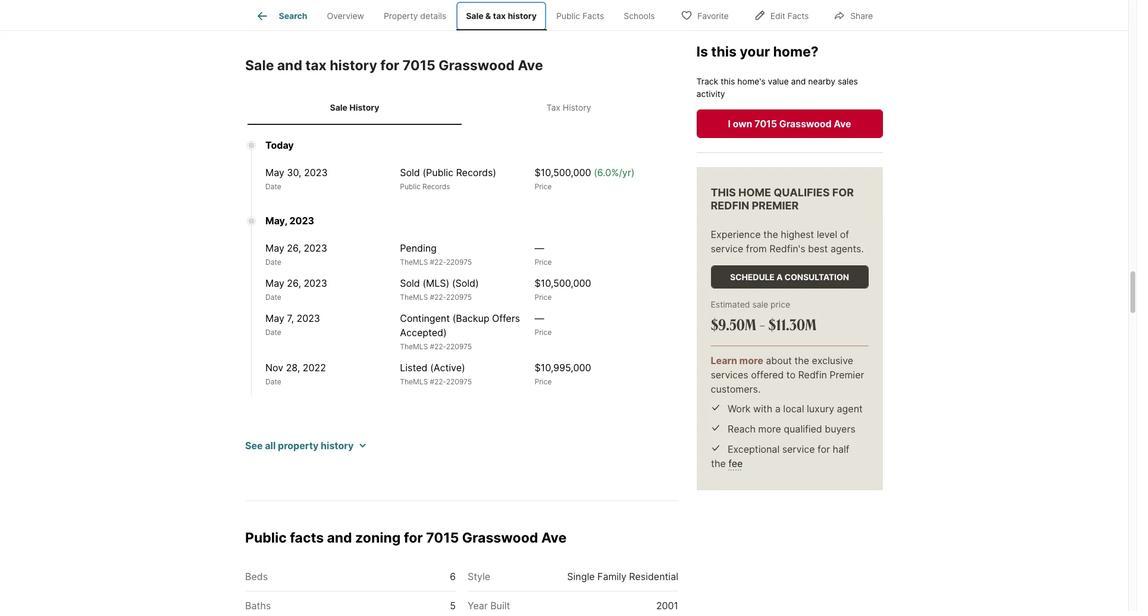 Task type: locate. For each thing, give the bounding box(es) containing it.
1 history from the left
[[350, 103, 380, 113]]

4 may from the top
[[266, 313, 285, 324]]

1 26, from the top
[[287, 242, 301, 254]]

sold left (public
[[400, 167, 420, 179]]

luxury
[[807, 403, 835, 415]]

pending themls #22-220975
[[400, 242, 472, 267]]

0 vertical spatial this
[[712, 43, 737, 60]]

for right the zoning
[[404, 530, 423, 547]]

reach more qualified buyers
[[728, 423, 856, 435]]

1 $10,500,000 from the top
[[535, 167, 591, 179]]

0 vertical spatial 7015
[[403, 57, 436, 74]]

$10,995,000 price
[[535, 362, 591, 386]]

1 vertical spatial grasswood
[[780, 117, 832, 129]]

home
[[739, 186, 772, 198]]

may left 30,
[[266, 167, 285, 179]]

1 vertical spatial and
[[792, 75, 807, 86]]

residential
[[630, 571, 679, 583]]

1 vertical spatial tab list
[[245, 91, 679, 125]]

i own 7015 grasswood ave
[[729, 117, 852, 129]]

sale
[[466, 11, 484, 21], [245, 57, 274, 74], [330, 103, 348, 113]]

service
[[711, 242, 744, 254], [783, 443, 815, 455]]

this right track
[[721, 75, 736, 86]]

redfin's
[[770, 242, 806, 254]]

1 vertical spatial sold
[[400, 277, 420, 289]]

ave
[[518, 57, 543, 74], [835, 117, 852, 129], [542, 530, 567, 547]]

date down may, on the left top of page
[[266, 258, 281, 267]]

1 vertical spatial may 26, 2023 date
[[266, 277, 327, 302]]

2 #22- from the top
[[430, 293, 446, 302]]

1 sold from the top
[[400, 167, 420, 179]]

0 vertical spatial tab list
[[245, 0, 675, 30]]

7015 down property details tab
[[403, 57, 436, 74]]

0 horizontal spatial public
[[245, 530, 287, 547]]

26, for pending
[[287, 242, 301, 254]]

— price right offers
[[535, 313, 552, 337]]

sold (public records) public records
[[400, 167, 497, 191]]

4 themls from the top
[[400, 377, 428, 386]]

all
[[265, 440, 276, 452]]

7015 for public facts and zoning for 7015 grasswood ave
[[426, 530, 459, 547]]

0 vertical spatial tax
[[493, 11, 506, 21]]

0 vertical spatial 26,
[[287, 242, 301, 254]]

2 vertical spatial grasswood
[[462, 530, 538, 547]]

public facts tab
[[547, 2, 614, 30]]

#22- down (active) in the left bottom of the page
[[430, 377, 446, 386]]

facts right edit
[[788, 10, 809, 21]]

220975 up (active) in the left bottom of the page
[[446, 342, 472, 351]]

price inside $10,500,000 price
[[535, 293, 552, 302]]

learn
[[711, 354, 738, 366]]

7015 for sale and tax history for 7015 grasswood ave
[[403, 57, 436, 74]]

2 — from the top
[[535, 313, 545, 324]]

2 vertical spatial and
[[327, 530, 352, 547]]

2 vertical spatial for
[[404, 530, 423, 547]]

for
[[381, 57, 400, 74], [818, 443, 831, 455], [404, 530, 423, 547]]

1 vertical spatial tax
[[306, 57, 327, 74]]

1 horizontal spatial facts
[[788, 10, 809, 21]]

1 vertical spatial the
[[795, 354, 810, 366]]

0 vertical spatial history
[[508, 11, 537, 21]]

sale for sale history
[[330, 103, 348, 113]]

2 tab list from the top
[[245, 91, 679, 125]]

1 vertical spatial sale
[[245, 57, 274, 74]]

your
[[741, 43, 771, 60]]

date up nov
[[266, 328, 281, 337]]

is
[[697, 43, 709, 60]]

1 #22- from the top
[[430, 258, 446, 267]]

single family residential
[[568, 571, 679, 583]]

2 themls from the top
[[400, 293, 428, 302]]

for
[[833, 186, 855, 198]]

220975 up (sold)
[[446, 258, 472, 267]]

220975 inside sold (mls) (sold) themls #22-220975
[[446, 293, 472, 302]]

0 vertical spatial may 26, 2023 date
[[266, 242, 327, 267]]

best
[[809, 242, 829, 254]]

1 themls from the top
[[400, 258, 428, 267]]

2023 inside may 30, 2023 date
[[304, 167, 328, 179]]

date inside 'nov 28, 2022 date'
[[266, 377, 281, 386]]

4 220975 from the top
[[446, 377, 472, 386]]

0 vertical spatial — price
[[535, 242, 552, 267]]

0 vertical spatial —
[[535, 242, 545, 254]]

date up may 7, 2023 date on the bottom left
[[266, 293, 281, 302]]

sold inside sold (public records) public records
[[400, 167, 420, 179]]

0 vertical spatial grasswood
[[439, 57, 515, 74]]

3 themls from the top
[[400, 342, 428, 351]]

0 vertical spatial the
[[764, 228, 779, 240]]

1 horizontal spatial the
[[764, 228, 779, 240]]

date for contingent (backup offers accepted)
[[266, 328, 281, 337]]

2 horizontal spatial sale
[[466, 11, 484, 21]]

2 history from the left
[[563, 103, 592, 113]]

0 vertical spatial service
[[711, 242, 744, 254]]

tab list for edit facts button
[[245, 0, 675, 30]]

themls
[[400, 258, 428, 267], [400, 293, 428, 302], [400, 342, 428, 351], [400, 377, 428, 386]]

history right &
[[508, 11, 537, 21]]

0 horizontal spatial service
[[711, 242, 744, 254]]

2 vertical spatial sale
[[330, 103, 348, 113]]

2022
[[303, 362, 326, 374]]

3 price from the top
[[535, 293, 552, 302]]

edit facts button
[[744, 3, 819, 27]]

facts left schools
[[583, 11, 604, 21]]

1 horizontal spatial service
[[783, 443, 815, 455]]

may left 7,
[[266, 313, 285, 324]]

family
[[598, 571, 627, 583]]

1 vertical spatial more
[[759, 423, 782, 435]]

sold left (mls)
[[400, 277, 420, 289]]

2 vertical spatial 7015
[[426, 530, 459, 547]]

and right value
[[792, 75, 807, 86]]

consultation
[[785, 271, 850, 281]]

for inside exceptional service for half the
[[818, 443, 831, 455]]

2023 right 30,
[[304, 167, 328, 179]]

4 price from the top
[[535, 328, 552, 337]]

0 vertical spatial more
[[740, 354, 764, 366]]

&
[[486, 11, 491, 21]]

— price for #22-
[[535, 242, 552, 267]]

1 vertical spatial 7015
[[755, 117, 778, 129]]

#22- down accepted)
[[430, 342, 446, 351]]

tax history tab
[[462, 93, 676, 123]]

2 may from the top
[[266, 242, 285, 254]]

ave for sale and tax history for 7015 grasswood ave
[[518, 57, 543, 74]]

2 horizontal spatial the
[[795, 354, 810, 366]]

2 horizontal spatial and
[[792, 75, 807, 86]]

tab list containing sale history
[[245, 91, 679, 125]]

history inside tab
[[350, 103, 380, 113]]

the left fee link
[[711, 458, 726, 470]]

share button
[[824, 3, 884, 27]]

220975 down (active) in the left bottom of the page
[[446, 377, 472, 386]]

the inside experience the highest level of service from redfin's best agents.
[[764, 228, 779, 240]]

date up may, on the left top of page
[[266, 182, 281, 191]]

may inside may 30, 2023 date
[[266, 167, 285, 179]]

experience
[[711, 228, 761, 240]]

this for home's
[[721, 75, 736, 86]]

contingent
[[400, 313, 450, 324]]

schools tab
[[614, 2, 665, 30]]

2023 down the may, 2023
[[304, 242, 327, 254]]

service down experience
[[711, 242, 744, 254]]

2023 for contingent (backup offers accepted)
[[297, 313, 320, 324]]

themls inside sold (mls) (sold) themls #22-220975
[[400, 293, 428, 302]]

— right offers
[[535, 313, 545, 324]]

2 vertical spatial ave
[[542, 530, 567, 547]]

1 horizontal spatial sale
[[330, 103, 348, 113]]

history for sale history
[[350, 103, 380, 113]]

— price up $10,500,000 price
[[535, 242, 552, 267]]

0 horizontal spatial for
[[381, 57, 400, 74]]

2 horizontal spatial public
[[557, 11, 581, 21]]

1 horizontal spatial history
[[563, 103, 592, 113]]

0 vertical spatial public
[[557, 11, 581, 21]]

sales
[[839, 75, 859, 86]]

date for sold (mls) (sold)
[[266, 293, 281, 302]]

1 horizontal spatial tax
[[493, 11, 506, 21]]

date inside may 30, 2023 date
[[266, 182, 281, 191]]

tab list
[[245, 0, 675, 30], [245, 91, 679, 125]]

2 vertical spatial the
[[711, 458, 726, 470]]

2023 for pending
[[304, 242, 327, 254]]

property
[[384, 11, 418, 21]]

0 horizontal spatial history
[[350, 103, 380, 113]]

1 horizontal spatial public
[[400, 182, 421, 191]]

service down qualified
[[783, 443, 815, 455]]

2 sold from the top
[[400, 277, 420, 289]]

7015 inside button
[[755, 117, 778, 129]]

listed (active) themls #22-220975
[[400, 362, 472, 386]]

3 date from the top
[[266, 293, 281, 302]]

may 26, 2023 date down the may, 2023
[[266, 242, 327, 267]]

history for tax history
[[563, 103, 592, 113]]

nov
[[266, 362, 284, 374]]

1 may from the top
[[266, 167, 285, 179]]

date inside may 7, 2023 date
[[266, 328, 281, 337]]

facts inside tab
[[583, 11, 604, 21]]

style
[[468, 571, 491, 583]]

1 horizontal spatial for
[[404, 530, 423, 547]]

2 vertical spatial history
[[321, 440, 354, 452]]

2023 up may 7, 2023 date on the bottom left
[[304, 277, 327, 289]]

2 $10,500,000 from the top
[[535, 277, 591, 289]]

0 vertical spatial sold
[[400, 167, 420, 179]]

activity
[[697, 88, 726, 98]]

history right tax
[[563, 103, 592, 113]]

2023 for sold (public records)
[[304, 167, 328, 179]]

sale history tab
[[248, 93, 462, 123]]

1 tab list from the top
[[245, 0, 675, 30]]

see
[[245, 440, 263, 452]]

value
[[769, 75, 790, 86]]

1 — price from the top
[[535, 242, 552, 267]]

2 26, from the top
[[287, 277, 301, 289]]

half
[[833, 443, 850, 455]]

26, down the may, 2023
[[287, 242, 301, 254]]

sold inside sold (mls) (sold) themls #22-220975
[[400, 277, 420, 289]]

0 horizontal spatial facts
[[583, 11, 604, 21]]

services
[[711, 368, 749, 380]]

price inside $10,995,000 price
[[535, 377, 552, 386]]

and down "search"
[[277, 57, 302, 74]]

beds
[[245, 571, 268, 583]]

1 vertical spatial service
[[783, 443, 815, 455]]

(backup
[[453, 313, 490, 324]]

to
[[787, 368, 796, 380]]

sold for sold (public records)
[[400, 167, 420, 179]]

4 date from the top
[[266, 328, 281, 337]]

single
[[568, 571, 595, 583]]

estimated sale price $9.50m – $11.30m
[[711, 299, 817, 334]]

1 vertical spatial this
[[721, 75, 736, 86]]

5 date from the top
[[266, 377, 281, 386]]

#22- inside 'listed (active) themls #22-220975'
[[430, 377, 446, 386]]

7015 up "6" at the left of the page
[[426, 530, 459, 547]]

1 vertical spatial $10,500,000
[[535, 277, 591, 289]]

1 vertical spatial — price
[[535, 313, 552, 337]]

more down with
[[759, 423, 782, 435]]

records)
[[456, 167, 497, 179]]

tax right &
[[493, 11, 506, 21]]

#22- inside sold (mls) (sold) themls #22-220975
[[430, 293, 446, 302]]

1 may 26, 2023 date from the top
[[266, 242, 327, 267]]

2023
[[304, 167, 328, 179], [290, 215, 314, 227], [304, 242, 327, 254], [304, 277, 327, 289], [297, 313, 320, 324]]

themls down accepted)
[[400, 342, 428, 351]]

this home qualifies for redfin premier
[[711, 186, 855, 212]]

the up from
[[764, 228, 779, 240]]

grasswood down &
[[439, 57, 515, 74]]

5 price from the top
[[535, 377, 552, 386]]

#22- up (mls)
[[430, 258, 446, 267]]

home's
[[738, 75, 766, 86]]

may down may, on the left top of page
[[266, 242, 285, 254]]

and
[[277, 57, 302, 74], [792, 75, 807, 86], [327, 530, 352, 547]]

2 may 26, 2023 date from the top
[[266, 277, 327, 302]]

tax down "search"
[[306, 57, 327, 74]]

a
[[776, 403, 781, 415]]

2 vertical spatial public
[[245, 530, 287, 547]]

history
[[508, 11, 537, 21], [330, 57, 377, 74], [321, 440, 354, 452]]

public facts and zoning for 7015 grasswood ave
[[245, 530, 567, 547]]

0 vertical spatial sale
[[466, 11, 484, 21]]

for left half
[[818, 443, 831, 455]]

0 horizontal spatial and
[[277, 57, 302, 74]]

date down nov
[[266, 377, 281, 386]]

history inside tab
[[563, 103, 592, 113]]

3 may from the top
[[266, 277, 285, 289]]

history inside tab
[[508, 11, 537, 21]]

history right the property
[[321, 440, 354, 452]]

reach
[[728, 423, 756, 435]]

zoning
[[355, 530, 401, 547]]

0 vertical spatial and
[[277, 57, 302, 74]]

26,
[[287, 242, 301, 254], [287, 277, 301, 289]]

may inside may 7, 2023 date
[[266, 313, 285, 324]]

grasswood for public facts and zoning for 7015 grasswood ave
[[462, 530, 538, 547]]

see all property history button
[[245, 439, 366, 453]]

public for facts
[[245, 530, 287, 547]]

grasswood inside the i own 7015 grasswood ave button
[[780, 117, 832, 129]]

2 date from the top
[[266, 258, 281, 267]]

of
[[841, 228, 850, 240]]

service inside experience the highest level of service from redfin's best agents.
[[711, 242, 744, 254]]

buyers
[[825, 423, 856, 435]]

price for contingent (backup offers accepted)
[[535, 328, 552, 337]]

level
[[818, 228, 838, 240]]

facts inside button
[[788, 10, 809, 21]]

$11.30m
[[769, 314, 817, 334]]

tax
[[547, 103, 561, 113]]

tab list containing search
[[245, 0, 675, 30]]

— up $10,500,000 price
[[535, 242, 545, 254]]

service inside exceptional service for half the
[[783, 443, 815, 455]]

1 vertical spatial history
[[330, 57, 377, 74]]

#22- down (mls)
[[430, 293, 446, 302]]

3 #22- from the top
[[430, 342, 446, 351]]

1 vertical spatial 26,
[[287, 277, 301, 289]]

the inside about the exclusive services offered to redfin premier customers.
[[795, 354, 810, 366]]

7015 right own
[[755, 117, 778, 129]]

0 vertical spatial for
[[381, 57, 400, 74]]

ave inside button
[[835, 117, 852, 129]]

3 220975 from the top
[[446, 342, 472, 351]]

for down property
[[381, 57, 400, 74]]

this inside track this home's value and nearby sales activity
[[721, 75, 736, 86]]

$10,500,000 for price
[[535, 277, 591, 289]]

estimated
[[711, 299, 751, 309]]

$10,500,000 for (6.0%/yr)
[[535, 167, 591, 179]]

1 — from the top
[[535, 242, 545, 254]]

grasswood for sale and tax history for 7015 grasswood ave
[[439, 57, 515, 74]]

1 price from the top
[[535, 182, 552, 191]]

0 vertical spatial $10,500,000
[[535, 167, 591, 179]]

public
[[557, 11, 581, 21], [400, 182, 421, 191], [245, 530, 287, 547]]

1 vertical spatial public
[[400, 182, 421, 191]]

history up sale history at the top left
[[330, 57, 377, 74]]

$10,500,000
[[535, 167, 591, 179], [535, 277, 591, 289]]

sale inside tab
[[466, 11, 484, 21]]

may 26, 2023 date for pending
[[266, 242, 327, 267]]

may 26, 2023 date for sold
[[266, 277, 327, 302]]

themls down listed
[[400, 377, 428, 386]]

may 26, 2023 date up 7,
[[266, 277, 327, 302]]

fee
[[729, 458, 743, 470]]

pending
[[400, 242, 437, 254]]

2023 right may, on the left top of page
[[290, 215, 314, 227]]

grasswood down nearby
[[780, 117, 832, 129]]

sale inside tab
[[330, 103, 348, 113]]

history down sale and tax history for 7015 grasswood ave
[[350, 103, 380, 113]]

2 220975 from the top
[[446, 293, 472, 302]]

2 price from the top
[[535, 258, 552, 267]]

1 vertical spatial for
[[818, 443, 831, 455]]

more up offered
[[740, 354, 764, 366]]

26, up 7,
[[287, 277, 301, 289]]

— for offers
[[535, 313, 545, 324]]

themls inside contingent (backup offers accepted) themls #22-220975
[[400, 342, 428, 351]]

sold for sold (mls) (sold)
[[400, 277, 420, 289]]

— for #22-
[[535, 242, 545, 254]]

2 horizontal spatial for
[[818, 443, 831, 455]]

themls down pending
[[400, 258, 428, 267]]

2023 right 7,
[[297, 313, 320, 324]]

themls up contingent
[[400, 293, 428, 302]]

1 vertical spatial —
[[535, 313, 545, 324]]

the up "redfin"
[[795, 354, 810, 366]]

0 vertical spatial ave
[[518, 57, 543, 74]]

2 — price from the top
[[535, 313, 552, 337]]

220975 down (sold)
[[446, 293, 472, 302]]

6
[[450, 571, 456, 583]]

26, for sold
[[287, 277, 301, 289]]

1 220975 from the top
[[446, 258, 472, 267]]

may up may 7, 2023 date on the bottom left
[[266, 277, 285, 289]]

tax inside sale & tax history tab
[[493, 11, 506, 21]]

2023 for sold (mls) (sold)
[[304, 277, 327, 289]]

price
[[771, 299, 791, 309]]

0 horizontal spatial the
[[711, 458, 726, 470]]

grasswood up style
[[462, 530, 538, 547]]

sale & tax history
[[466, 11, 537, 21]]

ave for public facts and zoning for 7015 grasswood ave
[[542, 530, 567, 547]]

1 date from the top
[[266, 182, 281, 191]]

0 horizontal spatial tax
[[306, 57, 327, 74]]

$10,500,000 inside the $10,500,000 (6.0%/yr) price
[[535, 167, 591, 179]]

this right is
[[712, 43, 737, 60]]

public inside tab
[[557, 11, 581, 21]]

0 horizontal spatial sale
[[245, 57, 274, 74]]

1 vertical spatial ave
[[835, 117, 852, 129]]

and right facts
[[327, 530, 352, 547]]

2023 inside may 7, 2023 date
[[297, 313, 320, 324]]

may for sold (public records)
[[266, 167, 285, 179]]

redfin
[[711, 199, 750, 212]]

history inside dropdown button
[[321, 440, 354, 452]]

4 #22- from the top
[[430, 377, 446, 386]]

favorite
[[698, 10, 729, 21]]



Task type: describe. For each thing, give the bounding box(es) containing it.
a
[[777, 271, 783, 281]]

facts for edit facts
[[788, 10, 809, 21]]

#22- inside contingent (backup offers accepted) themls #22-220975
[[430, 342, 446, 351]]

more for reach
[[759, 423, 782, 435]]

$10,500,000 price
[[535, 277, 591, 302]]

contingent (backup offers accepted) themls #22-220975
[[400, 313, 520, 351]]

sale for sale and tax history for 7015 grasswood ave
[[245, 57, 274, 74]]

may 7, 2023 date
[[266, 313, 320, 337]]

history for all
[[321, 440, 354, 452]]

learn more link
[[711, 354, 764, 366]]

edit
[[771, 10, 786, 21]]

experience the highest level of service from redfin's best agents.
[[711, 228, 865, 254]]

for for sale and tax history for 7015 grasswood ave
[[381, 57, 400, 74]]

learn more
[[711, 354, 764, 366]]

— price for offers
[[535, 313, 552, 337]]

property details tab
[[374, 2, 456, 30]]

price inside the $10,500,000 (6.0%/yr) price
[[535, 182, 552, 191]]

220975 inside contingent (backup offers accepted) themls #22-220975
[[446, 342, 472, 351]]

i
[[729, 117, 731, 129]]

(mls)
[[423, 277, 450, 289]]

may for sold (mls) (sold)
[[266, 277, 285, 289]]

#22- inside pending themls #22-220975
[[430, 258, 446, 267]]

220975 inside 'listed (active) themls #22-220975'
[[446, 377, 472, 386]]

public inside sold (public records) public records
[[400, 182, 421, 191]]

premier
[[753, 199, 799, 212]]

customers.
[[711, 383, 761, 395]]

overview tab
[[317, 2, 374, 30]]

offers
[[492, 313, 520, 324]]

tax for and
[[306, 57, 327, 74]]

public for facts
[[557, 11, 581, 21]]

(sold)
[[452, 277, 479, 289]]

history for &
[[508, 11, 537, 21]]

date for sold (public records)
[[266, 182, 281, 191]]

with
[[754, 403, 773, 415]]

home?
[[774, 43, 819, 60]]

1 horizontal spatial and
[[327, 530, 352, 547]]

sale history
[[330, 103, 380, 113]]

and inside track this home's value and nearby sales activity
[[792, 75, 807, 86]]

from
[[747, 242, 768, 254]]

this
[[711, 186, 737, 198]]

(public
[[423, 167, 454, 179]]

–
[[760, 314, 766, 334]]

220975 inside pending themls #22-220975
[[446, 258, 472, 267]]

date for listed (active)
[[266, 377, 281, 386]]

exceptional
[[728, 443, 780, 455]]

themls inside 'listed (active) themls #22-220975'
[[400, 377, 428, 386]]

share
[[851, 10, 873, 21]]

sale
[[753, 299, 769, 309]]

price for listed (active)
[[535, 377, 552, 386]]

history for and
[[330, 57, 377, 74]]

7,
[[287, 313, 294, 324]]

may for contingent (backup offers accepted)
[[266, 313, 285, 324]]

$10,995,000
[[535, 362, 591, 374]]

sale and tax history for 7015 grasswood ave
[[245, 57, 543, 74]]

own
[[734, 117, 753, 129]]

facts for public facts
[[583, 11, 604, 21]]

(6.0%/yr)
[[594, 167, 635, 179]]

local
[[784, 403, 805, 415]]

highest
[[782, 228, 815, 240]]

accepted)
[[400, 327, 447, 339]]

price for pending
[[535, 258, 552, 267]]

may,
[[266, 215, 287, 227]]

themls inside pending themls #22-220975
[[400, 258, 428, 267]]

for for public facts and zoning for 7015 grasswood ave
[[404, 530, 423, 547]]

tab list for see all property history dropdown button
[[245, 91, 679, 125]]

the for redfin
[[795, 354, 810, 366]]

agent
[[837, 403, 863, 415]]

price for sold (mls) (sold)
[[535, 293, 552, 302]]

sold (mls) (sold) themls #22-220975
[[400, 277, 479, 302]]

may for pending
[[266, 242, 285, 254]]

premier
[[830, 368, 865, 380]]

the inside exceptional service for half the
[[711, 458, 726, 470]]

see all property history
[[245, 440, 354, 452]]

records
[[423, 182, 450, 191]]

offered
[[752, 368, 785, 380]]

is this your home?
[[697, 43, 819, 60]]

details
[[421, 11, 447, 21]]

tax for &
[[493, 11, 506, 21]]

fee link
[[729, 458, 743, 470]]

more for learn
[[740, 354, 764, 366]]

schedule a consultation button
[[711, 265, 869, 288]]

this for your
[[712, 43, 737, 60]]

nearby
[[809, 75, 836, 86]]

property details
[[384, 11, 447, 21]]

today
[[266, 139, 294, 151]]

work
[[728, 403, 751, 415]]

28,
[[286, 362, 300, 374]]

sale for sale & tax history
[[466, 11, 484, 21]]

date for pending
[[266, 258, 281, 267]]

about
[[767, 354, 793, 366]]

track
[[697, 75, 719, 86]]

sale & tax history tab
[[456, 2, 547, 30]]

nov 28, 2022 date
[[266, 362, 326, 386]]

$10,500,000 (6.0%/yr) price
[[535, 167, 635, 191]]

property
[[278, 440, 319, 452]]

exceptional service for half the
[[711, 443, 850, 470]]

search link
[[255, 9, 308, 23]]

the for from
[[764, 228, 779, 240]]

public facts
[[557, 11, 604, 21]]

qualified
[[784, 423, 823, 435]]

agents.
[[831, 242, 865, 254]]

may, 2023
[[266, 215, 314, 227]]

exclusive
[[813, 354, 854, 366]]

may 30, 2023 date
[[266, 167, 328, 191]]

work with a local luxury agent
[[728, 403, 863, 415]]

i own 7015 grasswood ave button
[[697, 109, 884, 137]]

schedule a consultation
[[731, 271, 850, 281]]



Task type: vqa. For each thing, say whether or not it's contained in the screenshot.


